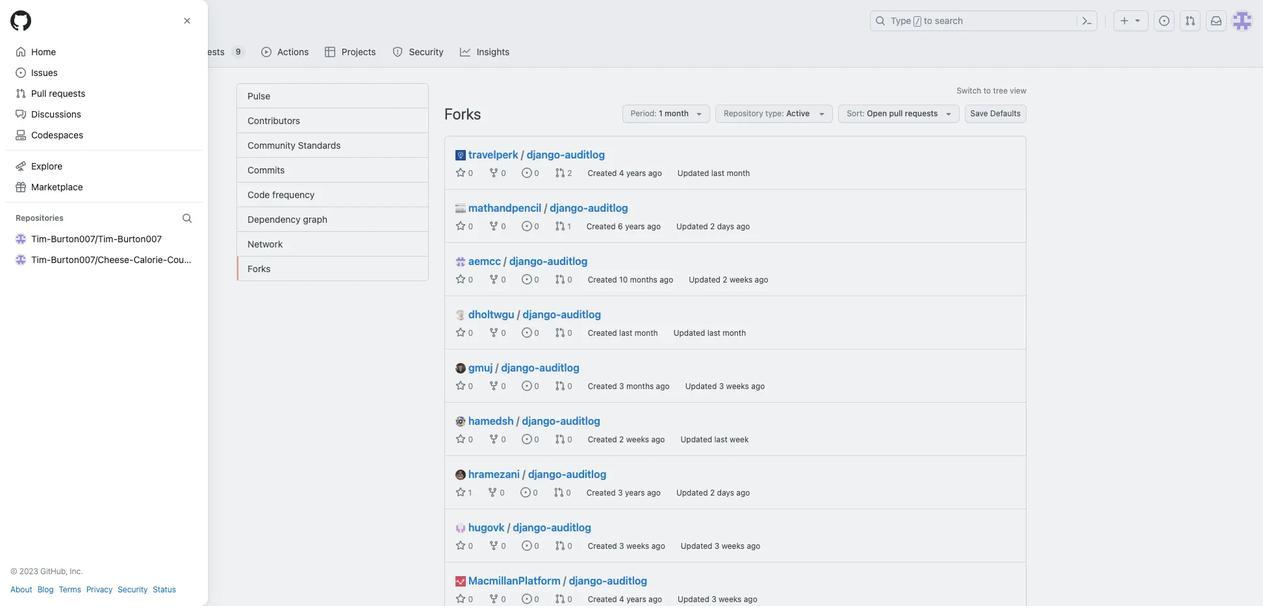 Task type: locate. For each thing, give the bounding box(es) containing it.
2 issue opened image from the top
[[522, 274, 532, 285]]

@hramezani image
[[456, 470, 466, 480]]

star image for aemcc
[[456, 274, 466, 285]]

forks
[[445, 105, 481, 123], [248, 263, 271, 274]]

updated last month for travelperk
[[678, 168, 750, 178]]

/ right mathandpencil
[[544, 202, 547, 214]]

issue opened image
[[522, 221, 532, 231], [522, 274, 532, 285], [522, 328, 532, 338], [522, 594, 532, 604]]

django- for hugovk
[[513, 522, 551, 534]]

0 horizontal spatial 1 link
[[456, 487, 472, 498]]

months up the created 2 weeks ago
[[627, 381, 654, 391]]

/
[[916, 17, 920, 26], [521, 149, 524, 161], [544, 202, 547, 214], [504, 255, 507, 267], [517, 309, 520, 320], [496, 362, 499, 374], [516, 415, 520, 427], [522, 469, 526, 480], [507, 522, 510, 534], [563, 575, 566, 587]]

to left the tree
[[984, 86, 991, 96]]

hamedsh
[[469, 415, 514, 427]]

1 repo forked image from the top
[[489, 168, 499, 178]]

@hamedsh image
[[456, 417, 466, 427]]

1 horizontal spatial 1
[[565, 222, 571, 231]]

0 vertical spatial security
[[409, 46, 444, 57]]

3 star image from the top
[[456, 541, 466, 551]]

updated last month for dholtwgu
[[674, 328, 746, 338]]

pull down close image at the top
[[170, 46, 186, 57]]

security left status at the left bottom
[[118, 585, 148, 595]]

created 4 years ago down created 3 weeks ago
[[588, 595, 662, 604]]

django- down the 2 link
[[550, 202, 588, 214]]

auditlog
[[158, 15, 193, 26], [565, 149, 605, 161], [588, 202, 628, 214], [548, 255, 588, 267], [561, 309, 601, 320], [540, 362, 580, 374], [560, 415, 601, 427], [567, 469, 607, 480], [551, 522, 591, 534], [607, 575, 647, 587]]

1 link down @hramezani "image"
[[456, 487, 472, 498]]

0 vertical spatial months
[[630, 275, 658, 285]]

created for travelperk
[[588, 168, 617, 178]]

@hugovk image
[[456, 523, 466, 534]]

month right period:
[[665, 109, 689, 118]]

django- right dholtwgu
[[523, 309, 561, 320]]

repo forked image down gmuj in the left bottom of the page
[[489, 381, 499, 391]]

1 issue opened image from the top
[[522, 221, 532, 231]]

1 vertical spatial to
[[984, 86, 991, 96]]

created left 10
[[588, 275, 617, 285]]

0 vertical spatial 1
[[659, 109, 663, 118]]

months right 10
[[630, 275, 658, 285]]

last for hamedsh
[[715, 435, 728, 445]]

0 horizontal spatial requests
[[49, 88, 85, 99]]

2023
[[19, 567, 38, 576]]

to
[[924, 15, 933, 26], [984, 86, 991, 96]]

@travelperk image
[[456, 150, 466, 161]]

/ right the macmillanplatform
[[563, 575, 566, 587]]

projects
[[342, 46, 376, 57]]

/ right aemcc
[[504, 255, 507, 267]]

2 star image from the top
[[456, 221, 466, 231]]

django- right aemcc
[[509, 255, 548, 267]]

5 star image from the top
[[456, 434, 466, 445]]

repo forked image
[[489, 328, 499, 338], [489, 381, 499, 391], [489, 434, 499, 445], [487, 487, 498, 498], [489, 541, 499, 551], [489, 594, 499, 604]]

created 3 weeks ago
[[588, 541, 665, 551]]

repositories
[[16, 213, 64, 223]]

days down the updated last week
[[717, 488, 734, 498]]

0
[[466, 168, 473, 178], [499, 168, 506, 178], [532, 168, 539, 178], [466, 222, 473, 231], [499, 222, 506, 231], [532, 222, 539, 231], [466, 275, 473, 285], [499, 275, 506, 285], [532, 275, 539, 285], [565, 275, 572, 285], [466, 328, 473, 338], [499, 328, 506, 338], [532, 328, 539, 338], [565, 328, 572, 338], [466, 381, 473, 391], [499, 381, 506, 391], [532, 381, 539, 391], [565, 381, 572, 391], [466, 435, 473, 445], [499, 435, 506, 445], [532, 435, 539, 445], [565, 435, 572, 445], [498, 488, 505, 498], [531, 488, 538, 498], [564, 488, 571, 498], [466, 541, 473, 551], [499, 541, 506, 551], [532, 541, 539, 551], [565, 541, 572, 551], [466, 595, 473, 604], [499, 595, 506, 604], [532, 595, 539, 604], [565, 595, 572, 604]]

git pull request image for gmuj
[[555, 381, 565, 391]]

code inside code link
[[32, 46, 54, 57]]

/ django-auditlog for gmuj
[[496, 362, 580, 374]]

days
[[717, 222, 734, 231], [717, 488, 734, 498]]

repo forked image down aemcc
[[489, 274, 499, 285]]

security link left 'graph' image
[[387, 42, 450, 62]]

period:
[[631, 109, 657, 118]]

insights link
[[455, 42, 516, 62]]

4 star image from the top
[[456, 381, 466, 391]]

git pull request image
[[554, 487, 564, 498], [555, 594, 565, 604]]

updated 3 weeks ago
[[685, 381, 765, 391], [681, 541, 761, 551], [678, 595, 758, 604]]

active
[[786, 109, 810, 118]]

pull requests
[[170, 46, 225, 57], [31, 88, 85, 99]]

created down "created 3 years ago"
[[588, 541, 617, 551]]

star image down @hramezani "image"
[[456, 487, 466, 498]]

1 star image from the top
[[456, 168, 466, 178]]

star image for hramezani
[[456, 487, 466, 498]]

repo forked image down dholtwgu
[[489, 328, 499, 338]]

code
[[32, 46, 54, 57], [248, 189, 270, 200]]

1 horizontal spatial requests
[[188, 46, 225, 57]]

pull
[[170, 46, 186, 57], [31, 88, 46, 99]]

/ for hugovk
[[507, 522, 510, 534]]

/ right the hramezani
[[522, 469, 526, 480]]

/ right the hamedsh
[[516, 415, 520, 427]]

requests right pull
[[905, 109, 938, 118]]

star image down the @hugovk image
[[456, 541, 466, 551]]

0 vertical spatial created 4 years ago
[[588, 168, 662, 178]]

dialog
[[0, 0, 208, 606]]

network
[[248, 239, 283, 250]]

1 vertical spatial security link
[[118, 584, 148, 596]]

repo forked image for hramezani
[[487, 487, 498, 498]]

created for hramezani
[[587, 488, 616, 498]]

period: 1 month
[[631, 109, 689, 118]]

2 tim- from the top
[[31, 254, 51, 265]]

1 vertical spatial security
[[118, 585, 148, 595]]

0 vertical spatial updated 2 days ago
[[677, 222, 750, 231]]

sort: open pull requests
[[847, 109, 938, 118]]

security right 'shield' icon
[[409, 46, 444, 57]]

1 vertical spatial created 4 years ago
[[588, 595, 662, 604]]

years down created 3 weeks ago
[[627, 595, 646, 604]]

django- for gmuj
[[501, 362, 540, 374]]

code up issues
[[32, 46, 54, 57]]

django- for hramezani
[[528, 469, 567, 480]]

created 4 years ago for travelperk
[[588, 168, 662, 178]]

2 vertical spatial star image
[[456, 541, 466, 551]]

1 horizontal spatial code
[[248, 189, 270, 200]]

3 issue opened image from the top
[[522, 328, 532, 338]]

6 star image from the top
[[456, 594, 466, 604]]

gmuj
[[469, 362, 493, 374]]

/ for hramezani
[[522, 469, 526, 480]]

1 vertical spatial tim-
[[31, 254, 51, 265]]

1 horizontal spatial to
[[984, 86, 991, 96]]

code inside "code frequency" link
[[248, 189, 270, 200]]

blog link
[[37, 584, 54, 596]]

privacy
[[86, 585, 113, 595]]

triangle down image right plus icon
[[1133, 15, 1143, 25]]

0 vertical spatial updated 3 weeks ago
[[685, 381, 765, 391]]

django-auditlog link
[[118, 10, 199, 31], [527, 149, 605, 161], [550, 202, 628, 214], [509, 255, 588, 267], [523, 309, 601, 320], [501, 362, 580, 374], [522, 415, 601, 427], [528, 469, 607, 480], [513, 522, 591, 534], [569, 575, 647, 587]]

created down the created 2 weeks ago
[[587, 488, 616, 498]]

star image
[[456, 168, 466, 178], [456, 221, 466, 231], [456, 328, 466, 338], [456, 381, 466, 391], [456, 434, 466, 445], [456, 594, 466, 604]]

0 vertical spatial git pull request image
[[554, 487, 564, 498]]

django- right gmuj in the left bottom of the page
[[501, 362, 540, 374]]

/ for mathandpencil
[[544, 202, 547, 214]]

years up created 3 weeks ago
[[625, 488, 645, 498]]

repo forked image down macmillanplatform link
[[489, 594, 499, 604]]

updated for hramezani
[[676, 488, 708, 498]]

hugovk
[[469, 522, 505, 534]]

travelperk link
[[456, 147, 518, 162]]

created for gmuj
[[588, 381, 617, 391]]

created up "created 3 years ago"
[[588, 435, 617, 445]]

repo forked image down the hamedsh
[[489, 434, 499, 445]]

created for macmillanplatform
[[588, 595, 617, 604]]

updated 3 weeks ago for macmillanplatform
[[678, 595, 758, 604]]

/ right travelperk
[[521, 149, 524, 161]]

about blog terms privacy security status
[[10, 585, 176, 595]]

security
[[409, 46, 444, 57], [118, 585, 148, 595]]

/ right dholtwgu
[[517, 309, 520, 320]]

0 horizontal spatial 1
[[466, 488, 472, 498]]

updated 3 weeks ago for hugovk
[[681, 541, 761, 551]]

4 issue opened image from the top
[[522, 594, 532, 604]]

repo forked image for hugovk
[[489, 541, 499, 551]]

1 link
[[555, 221, 571, 231], [456, 487, 472, 498]]

django-
[[124, 15, 158, 26], [527, 149, 565, 161], [550, 202, 588, 214], [509, 255, 548, 267], [523, 309, 561, 320], [501, 362, 540, 374], [522, 415, 560, 427], [528, 469, 567, 480], [513, 522, 551, 534], [569, 575, 607, 587]]

created left 6
[[587, 222, 616, 231]]

3 repo forked image from the top
[[489, 274, 499, 285]]

1 vertical spatial updated 3 weeks ago
[[681, 541, 761, 551]]

git pull request image for macmillanplatform
[[555, 594, 565, 604]]

repo forked image for hamedsh
[[489, 434, 499, 445]]

issue opened image for mathandpencil
[[522, 221, 532, 231]]

0 horizontal spatial pull
[[31, 88, 46, 99]]

forks up @travelperk image
[[445, 105, 481, 123]]

django- down created 3 weeks ago
[[569, 575, 607, 587]]

star image down @hamedsh icon at left bottom
[[456, 434, 466, 445]]

network link
[[237, 232, 428, 257]]

community standards
[[248, 140, 341, 151]]

star image down "@aemcc" image
[[456, 274, 466, 285]]

0 vertical spatial code
[[32, 46, 54, 57]]

star image
[[456, 274, 466, 285], [456, 487, 466, 498], [456, 541, 466, 551]]

updated for travelperk
[[678, 168, 709, 178]]

0 horizontal spatial code
[[32, 46, 54, 57]]

1 vertical spatial requests
[[49, 88, 85, 99]]

repo forked image
[[489, 168, 499, 178], [489, 221, 499, 231], [489, 274, 499, 285]]

0 vertical spatial pull
[[170, 46, 186, 57]]

0 vertical spatial 4
[[619, 168, 624, 178]]

2 star image from the top
[[456, 487, 466, 498]]

to left "search"
[[924, 15, 933, 26]]

dialog containing home
[[0, 0, 208, 606]]

created 4 years ago up created 6 years ago
[[588, 168, 662, 178]]

2 created 4 years ago from the top
[[588, 595, 662, 604]]

0 vertical spatial security link
[[387, 42, 450, 62]]

0 vertical spatial star image
[[456, 274, 466, 285]]

updated for hamedsh
[[681, 435, 712, 445]]

/ for aemcc
[[504, 255, 507, 267]]

created down created 3 weeks ago
[[588, 595, 617, 604]]

updated 2 days ago down the updated last week
[[676, 488, 750, 498]]

1 vertical spatial updated 2 days ago
[[676, 488, 750, 498]]

updated for gmuj
[[685, 381, 717, 391]]

aemcc link
[[456, 253, 501, 269]]

month down created 10 months ago
[[635, 328, 658, 338]]

git pull request image for hamedsh
[[555, 434, 565, 445]]

/ right type
[[916, 17, 920, 26]]

dependency
[[248, 214, 301, 225]]

2 days from the top
[[717, 488, 734, 498]]

weeks for macmillanplatform
[[719, 595, 742, 604]]

updated 3 weeks ago for gmuj
[[685, 381, 765, 391]]

frequency
[[272, 189, 315, 200]]

about
[[10, 585, 32, 595]]

about link
[[10, 584, 32, 596]]

pull requests inside the pull requests link
[[31, 88, 85, 99]]

django- right the "hugovk"
[[513, 522, 551, 534]]

triangle down image right period: 1 month
[[694, 109, 705, 119]]

codespaces
[[31, 129, 83, 140]]

repo forked image down travelperk
[[489, 168, 499, 178]]

years up created 6 years ago
[[626, 168, 646, 178]]

2 horizontal spatial 1
[[659, 109, 663, 118]]

0 horizontal spatial triangle down image
[[694, 109, 705, 119]]

1 vertical spatial repo forked image
[[489, 221, 499, 231]]

1 horizontal spatial triangle down image
[[943, 109, 954, 119]]

months for gmuj
[[627, 381, 654, 391]]

created
[[588, 168, 617, 178], [587, 222, 616, 231], [588, 275, 617, 285], [588, 328, 617, 338], [588, 381, 617, 391], [588, 435, 617, 445], [587, 488, 616, 498], [588, 541, 617, 551], [588, 595, 617, 604]]

updated for mathandpencil
[[677, 222, 708, 231]]

triangle down image left save
[[943, 109, 954, 119]]

updated
[[678, 168, 709, 178], [677, 222, 708, 231], [689, 275, 721, 285], [674, 328, 705, 338], [685, 381, 717, 391], [681, 435, 712, 445], [676, 488, 708, 498], [681, 541, 713, 551], [678, 595, 710, 604]]

star image down @mathandpencil icon
[[456, 221, 466, 231]]

issues link
[[10, 62, 198, 83]]

issue opened image
[[1159, 16, 1170, 26], [522, 168, 532, 178], [522, 381, 532, 391], [522, 434, 532, 445], [521, 487, 531, 498], [522, 541, 532, 551]]

1 right period:
[[659, 109, 663, 118]]

shield image
[[393, 47, 403, 57]]

updated 2 days ago for hramezani
[[676, 488, 750, 498]]

1 link down the 2 link
[[555, 221, 571, 231]]

0 horizontal spatial security link
[[118, 584, 148, 596]]

years for macmillanplatform
[[627, 595, 646, 604]]

1 vertical spatial 1
[[565, 222, 571, 231]]

repo forked image for gmuj
[[489, 381, 499, 391]]

django- for mathandpencil
[[550, 202, 588, 214]]

django-auditlog link for hramezani
[[528, 469, 607, 480]]

last for dholtwgu
[[708, 328, 721, 338]]

django-auditlog link for dholtwgu
[[523, 309, 601, 320]]

1 vertical spatial star image
[[456, 487, 466, 498]]

github,
[[40, 567, 68, 576]]

pull requests down close image at the top
[[170, 46, 225, 57]]

4 down created 3 weeks ago
[[619, 595, 624, 604]]

1 down @hramezani "image"
[[466, 488, 472, 498]]

star image down @macmillanplatform image
[[456, 594, 466, 604]]

/ django-auditlog
[[521, 149, 605, 161], [544, 202, 628, 214], [504, 255, 588, 267], [517, 309, 601, 320], [496, 362, 580, 374], [516, 415, 601, 427], [522, 469, 607, 480], [507, 522, 591, 534], [563, 575, 647, 587]]

actions link
[[256, 42, 315, 62]]

years right 6
[[625, 222, 645, 231]]

created 2 weeks ago
[[588, 435, 665, 445]]

2 link
[[555, 168, 572, 178]]

star image for hugovk
[[456, 541, 466, 551]]

requests inside dialog
[[49, 88, 85, 99]]

1 star image from the top
[[456, 274, 466, 285]]

updated for macmillanplatform
[[678, 595, 710, 604]]

privacy link
[[86, 584, 113, 596]]

star image for hamedsh
[[456, 434, 466, 445]]

created up 'created 3 months ago'
[[588, 328, 617, 338]]

0 vertical spatial 1 link
[[555, 221, 571, 231]]

pull requests up discussions
[[31, 88, 85, 99]]

0 vertical spatial to
[[924, 15, 933, 26]]

0 vertical spatial forks
[[445, 105, 481, 123]]

issue opened image for travelperk
[[522, 168, 532, 178]]

2 vertical spatial requests
[[905, 109, 938, 118]]

1
[[659, 109, 663, 118], [565, 222, 571, 231], [466, 488, 472, 498]]

repo forked image for macmillanplatform
[[489, 594, 499, 604]]

sort:
[[847, 109, 865, 118]]

days up updated 2 weeks ago
[[717, 222, 734, 231]]

1 horizontal spatial security link
[[387, 42, 450, 62]]

1 tim- from the top
[[31, 233, 51, 244]]

1 created 4 years ago from the top
[[588, 168, 662, 178]]

/ django-auditlog for travelperk
[[521, 149, 605, 161]]

pull down issues
[[31, 88, 46, 99]]

repo forked image down the mathandpencil link on the top
[[489, 221, 499, 231]]

django- right the hramezani
[[528, 469, 567, 480]]

auditlog for dholtwgu
[[561, 309, 601, 320]]

0 vertical spatial tim-
[[31, 233, 51, 244]]

1 left 6
[[565, 222, 571, 231]]

2 vertical spatial updated 3 weeks ago
[[678, 595, 758, 604]]

issue opened image for hugovk
[[522, 541, 532, 551]]

status
[[153, 585, 176, 595]]

updated 2 days ago for mathandpencil
[[677, 222, 750, 231]]

requests left "9"
[[188, 46, 225, 57]]

1 vertical spatial code
[[248, 189, 270, 200]]

django-auditlog link for travelperk
[[527, 149, 605, 161]]

updated 2 days ago
[[677, 222, 750, 231], [676, 488, 750, 498]]

contributors link
[[237, 109, 428, 133]]

1 vertical spatial git pull request image
[[555, 594, 565, 604]]

©
[[10, 567, 17, 576]]

0 vertical spatial updated last month
[[678, 168, 750, 178]]

2 vertical spatial 1
[[466, 488, 472, 498]]

1 vertical spatial months
[[627, 381, 654, 391]]

code down commits at the left of page
[[248, 189, 270, 200]]

django- for macmillanplatform
[[569, 575, 607, 587]]

0 vertical spatial repo forked image
[[489, 168, 499, 178]]

/ right gmuj in the left bottom of the page
[[496, 362, 499, 374]]

0 horizontal spatial security
[[118, 585, 148, 595]]

weeks for aemcc
[[730, 275, 753, 285]]

0 vertical spatial requests
[[188, 46, 225, 57]]

star image down @travelperk image
[[456, 168, 466, 178]]

updated 2 days ago up updated 2 weeks ago
[[677, 222, 750, 231]]

0 vertical spatial days
[[717, 222, 734, 231]]

repo forked image down the hramezani
[[487, 487, 498, 498]]

/ right the "hugovk"
[[507, 522, 510, 534]]

1 vertical spatial forks
[[248, 263, 271, 274]]

insights
[[477, 46, 510, 57]]

3 star image from the top
[[456, 328, 466, 338]]

1 vertical spatial days
[[717, 488, 734, 498]]

security link left status link
[[118, 584, 148, 596]]

triangle down image for sort: open pull requests
[[943, 109, 954, 119]]

created down created last month
[[588, 381, 617, 391]]

django- up the 2 link
[[527, 149, 565, 161]]

/ django-auditlog for hamedsh
[[516, 415, 601, 427]]

updated last month
[[678, 168, 750, 178], [674, 328, 746, 338]]

requests
[[188, 46, 225, 57], [49, 88, 85, 99], [905, 109, 938, 118]]

1 vertical spatial updated last month
[[674, 328, 746, 338]]

1 vertical spatial 4
[[619, 595, 624, 604]]

requests up discussions
[[49, 88, 85, 99]]

mathandpencil link
[[456, 200, 542, 216]]

years for hramezani
[[625, 488, 645, 498]]

1 vertical spatial pull
[[31, 88, 46, 99]]

tim-burton007/tim-burton007
[[31, 233, 162, 244]]

@macmillanplatform image
[[456, 576, 466, 587]]

actions
[[277, 46, 309, 57]]

1 for left 1 link
[[466, 488, 472, 498]]

2 repo forked image from the top
[[489, 221, 499, 231]]

1 horizontal spatial forks
[[445, 105, 481, 123]]

1 vertical spatial pull requests
[[31, 88, 85, 99]]

star image for macmillanplatform
[[456, 594, 466, 604]]

auditlog for hamedsh
[[560, 415, 601, 427]]

created right the 2 link
[[588, 168, 617, 178]]

0 link
[[456, 168, 473, 178], [489, 168, 506, 178], [522, 168, 539, 178], [456, 221, 473, 231], [489, 221, 506, 231], [522, 221, 539, 231], [456, 274, 473, 285], [489, 274, 506, 285], [522, 274, 539, 285], [555, 274, 572, 285], [456, 328, 473, 338], [489, 328, 506, 338], [522, 328, 539, 338], [555, 328, 572, 338], [456, 381, 473, 391], [489, 381, 506, 391], [522, 381, 539, 391], [555, 381, 572, 391], [456, 434, 473, 445], [489, 434, 506, 445], [522, 434, 539, 445], [555, 434, 572, 445], [487, 487, 505, 498], [521, 487, 538, 498], [554, 487, 571, 498], [456, 541, 473, 551], [489, 541, 506, 551], [522, 541, 539, 551], [555, 541, 572, 551], [456, 594, 473, 604], [489, 594, 506, 604], [522, 594, 539, 604], [555, 594, 572, 604]]

table image
[[325, 47, 336, 57]]

years for travelperk
[[626, 168, 646, 178]]

save defaults
[[971, 109, 1021, 118]]

git pull request image for mathandpencil
[[555, 221, 565, 231]]

triangle down image
[[817, 109, 828, 119]]

0 horizontal spatial pull requests
[[31, 88, 85, 99]]

1 vertical spatial 1 link
[[456, 487, 472, 498]]

forks down network
[[248, 263, 271, 274]]

star image down @gmuj icon
[[456, 381, 466, 391]]

2 horizontal spatial triangle down image
[[1133, 15, 1143, 25]]

1 horizontal spatial pull requests
[[170, 46, 225, 57]]

month down updated 2 weeks ago
[[723, 328, 746, 338]]

4 up 6
[[619, 168, 624, 178]]

0 horizontal spatial forks
[[248, 263, 271, 274]]

triangle down image
[[1133, 15, 1143, 25], [694, 109, 705, 119], [943, 109, 954, 119]]

2 vertical spatial repo forked image
[[489, 274, 499, 285]]

commits
[[248, 164, 285, 175]]

codespaces link
[[10, 125, 198, 146]]

play image
[[261, 47, 271, 57]]

repo forked image down the "hugovk"
[[489, 541, 499, 551]]

/ for gmuj
[[496, 362, 499, 374]]

django- right the hamedsh
[[522, 415, 560, 427]]

1 days from the top
[[717, 222, 734, 231]]

star image down @dholtwgu image at the left bottom of page
[[456, 328, 466, 338]]

explore
[[31, 161, 62, 172]]

pulse
[[248, 90, 270, 101]]

4
[[619, 168, 624, 178], [619, 595, 624, 604]]

git pull request image
[[1185, 16, 1196, 26], [555, 168, 565, 178], [555, 221, 565, 231], [555, 274, 565, 285], [555, 328, 565, 338], [555, 381, 565, 391], [555, 434, 565, 445], [555, 541, 565, 551]]



Task type: vqa. For each thing, say whether or not it's contained in the screenshot.


Task type: describe. For each thing, give the bounding box(es) containing it.
travelperk
[[469, 149, 518, 161]]

tim-burton007/tim-burton007 link
[[10, 229, 198, 250]]

forks link
[[237, 257, 428, 281]]

2 for mathandpencil
[[710, 222, 715, 231]]

month down the repository
[[727, 168, 750, 178]]

/ django-auditlog for dholtwgu
[[517, 309, 601, 320]]

issue opened image for hamedsh
[[522, 434, 532, 445]]

django-auditlog link for mathandpencil
[[550, 202, 628, 214]]

1 horizontal spatial 1 link
[[555, 221, 571, 231]]

created for mathandpencil
[[587, 222, 616, 231]]

security link for privacy link
[[118, 584, 148, 596]]

view
[[1010, 86, 1027, 96]]

blog
[[37, 585, 54, 595]]

created last month
[[588, 328, 658, 338]]

hugovk link
[[456, 520, 505, 536]]

inc.
[[70, 567, 83, 576]]

auditlog for macmillanplatform
[[607, 575, 647, 587]]

django- for travelperk
[[527, 149, 565, 161]]

/ django-auditlog for aemcc
[[504, 255, 588, 267]]

home link
[[10, 42, 198, 62]]

repository
[[724, 109, 763, 118]]

created for hamedsh
[[588, 435, 617, 445]]

terms
[[59, 585, 81, 595]]

0 vertical spatial pull requests
[[170, 46, 225, 57]]

code for code frequency
[[248, 189, 270, 200]]

type:
[[766, 109, 784, 118]]

/ inside type / to search
[[916, 17, 920, 26]]

© 2023 github, inc.
[[10, 567, 83, 576]]

gmuj link
[[456, 360, 493, 376]]

discussions link
[[10, 104, 198, 125]]

tree
[[993, 86, 1008, 96]]

auditlog for gmuj
[[540, 362, 580, 374]]

django-auditlog link for hamedsh
[[522, 415, 601, 427]]

django- for hamedsh
[[522, 415, 560, 427]]

community standards link
[[237, 133, 428, 158]]

defaults
[[991, 109, 1021, 118]]

hamedsh link
[[456, 413, 514, 429]]

/ django-auditlog for mathandpencil
[[544, 202, 628, 214]]

django- for aemcc
[[509, 255, 548, 267]]

pulse link
[[237, 84, 428, 109]]

django-auditlog link for aemcc
[[509, 255, 588, 267]]

forks inside insights element
[[248, 263, 271, 274]]

graph
[[303, 214, 328, 225]]

command palette image
[[1082, 16, 1093, 26]]

created for dholtwgu
[[588, 328, 617, 338]]

macmillanplatform
[[469, 575, 561, 587]]

django-auditlog link for macmillanplatform
[[569, 575, 647, 587]]

switch
[[957, 86, 982, 96]]

created 10 months ago
[[588, 275, 673, 285]]

marketplace
[[31, 181, 83, 192]]

django-auditlog link for hugovk
[[513, 522, 591, 534]]

0 horizontal spatial to
[[924, 15, 933, 26]]

created 4 years ago for macmillanplatform
[[588, 595, 662, 604]]

/ for travelperk
[[521, 149, 524, 161]]

4 for travelperk
[[619, 168, 624, 178]]

star image for gmuj
[[456, 381, 466, 391]]

created 3 years ago
[[587, 488, 661, 498]]

@gmuj image
[[456, 363, 466, 374]]

auditlog for hugovk
[[551, 522, 591, 534]]

save
[[971, 109, 988, 118]]

/ django-auditlog for hramezani
[[522, 469, 607, 480]]

issue opened image for dholtwgu
[[522, 328, 532, 338]]

save defaults button
[[965, 105, 1027, 123]]

updated last week
[[681, 435, 749, 445]]

django- for dholtwgu
[[523, 309, 561, 320]]

hramezani
[[469, 469, 520, 480]]

tim- for burton007/tim-
[[31, 233, 51, 244]]

/ django-auditlog for macmillanplatform
[[563, 575, 647, 587]]

auditlog for mathandpencil
[[588, 202, 628, 214]]

auditlog for aemcc
[[548, 255, 588, 267]]

10
[[619, 275, 628, 285]]

issue opened image for macmillanplatform
[[522, 594, 532, 604]]

@dholtwgu image
[[456, 310, 466, 320]]

close image
[[182, 16, 192, 26]]

plus image
[[1120, 16, 1130, 26]]

dholtwgu
[[469, 309, 515, 320]]

open
[[867, 109, 887, 118]]

created 3 months ago
[[588, 381, 670, 391]]

dholtwgu link
[[456, 307, 515, 322]]

dependency graph
[[248, 214, 328, 225]]

pull inside dialog
[[31, 88, 46, 99]]

insights element
[[237, 83, 429, 281]]

search
[[935, 15, 963, 26]]

status link
[[153, 584, 176, 596]]

marketplace link
[[10, 177, 198, 198]]

auditlog for travelperk
[[565, 149, 605, 161]]

repository type: active
[[724, 109, 812, 118]]

commits link
[[237, 158, 428, 183]]

week
[[730, 435, 749, 445]]

switch to tree view link
[[957, 86, 1027, 96]]

calorie-
[[134, 254, 167, 265]]

repo forked image for aemcc
[[489, 274, 499, 285]]

6
[[618, 222, 623, 231]]

home
[[31, 46, 56, 57]]

issues
[[31, 67, 58, 78]]

months for aemcc
[[630, 275, 658, 285]]

repositories list
[[10, 229, 201, 270]]

last for travelperk
[[712, 168, 725, 178]]

open global navigation menu image
[[16, 16, 26, 26]]

updated for dholtwgu
[[674, 328, 705, 338]]

git pull request image for hramezani
[[554, 487, 564, 498]]

burton007/cheese-
[[51, 254, 134, 265]]

issue opened image for gmuj
[[522, 381, 532, 391]]

star image for dholtwgu
[[456, 328, 466, 338]]

1 for the right 1 link
[[565, 222, 571, 231]]

type
[[891, 15, 912, 26]]

tim-burton007/cheese-calorie-counter link
[[10, 250, 201, 270]]

dependency graph link
[[237, 207, 428, 232]]

django- left close image at the top
[[124, 15, 158, 26]]

community
[[248, 140, 296, 151]]

mathandpencil
[[469, 202, 542, 214]]

issue opened image for hramezani
[[521, 487, 531, 498]]

updated for hugovk
[[681, 541, 713, 551]]

graph image
[[460, 47, 471, 57]]

discussions
[[31, 109, 81, 120]]

@mathandpencil image
[[456, 203, 466, 214]]

updated 2 weeks ago
[[689, 275, 769, 285]]

1 horizontal spatial security
[[409, 46, 444, 57]]

code link
[[10, 42, 59, 62]]

django-auditlog link for gmuj
[[501, 362, 580, 374]]

created for aemcc
[[588, 275, 617, 285]]

9
[[236, 47, 241, 57]]

hramezani link
[[456, 467, 520, 482]]

@aemcc image
[[456, 257, 466, 267]]

git pull request image for hugovk
[[555, 541, 565, 551]]

standards
[[298, 140, 341, 151]]

/ for hamedsh
[[516, 415, 520, 427]]

burton007
[[118, 233, 162, 244]]

weeks for hugovk
[[722, 541, 745, 551]]

days for hramezani
[[717, 488, 734, 498]]

days for mathandpencil
[[717, 222, 734, 231]]

created for hugovk
[[588, 541, 617, 551]]

counter
[[167, 254, 201, 265]]

type / to search
[[891, 15, 963, 26]]

git pull request image for dholtwgu
[[555, 328, 565, 338]]

4 for macmillanplatform
[[619, 595, 624, 604]]

repo forked image for dholtwgu
[[489, 328, 499, 338]]

projects link
[[320, 42, 382, 62]]

/ for dholtwgu
[[517, 309, 520, 320]]

triangle down image for period: 1 month
[[694, 109, 705, 119]]

auditlog for hramezani
[[567, 469, 607, 480]]

2 horizontal spatial requests
[[905, 109, 938, 118]]

/ django-auditlog for hugovk
[[507, 522, 591, 534]]

macmillanplatform link
[[456, 573, 561, 589]]

django-auditlog
[[124, 15, 193, 26]]

star image for travelperk
[[456, 168, 466, 178]]

1 horizontal spatial pull
[[170, 46, 186, 57]]

git pull request image for travelperk
[[555, 168, 565, 178]]

repo forked image for travelperk
[[489, 168, 499, 178]]

aemcc
[[469, 255, 501, 267]]

pull
[[889, 109, 903, 118]]

code frequency link
[[237, 183, 428, 207]]

2 for hramezani
[[710, 488, 715, 498]]

notifications image
[[1211, 16, 1222, 26]]

security link for projects link
[[387, 42, 450, 62]]

star image for mathandpencil
[[456, 221, 466, 231]]

2 for aemcc
[[723, 275, 728, 285]]

code image
[[16, 47, 26, 57]]

repo forked image for mathandpencil
[[489, 221, 499, 231]]

weeks for gmuj
[[726, 381, 749, 391]]

git pull request image for aemcc
[[555, 274, 565, 285]]



